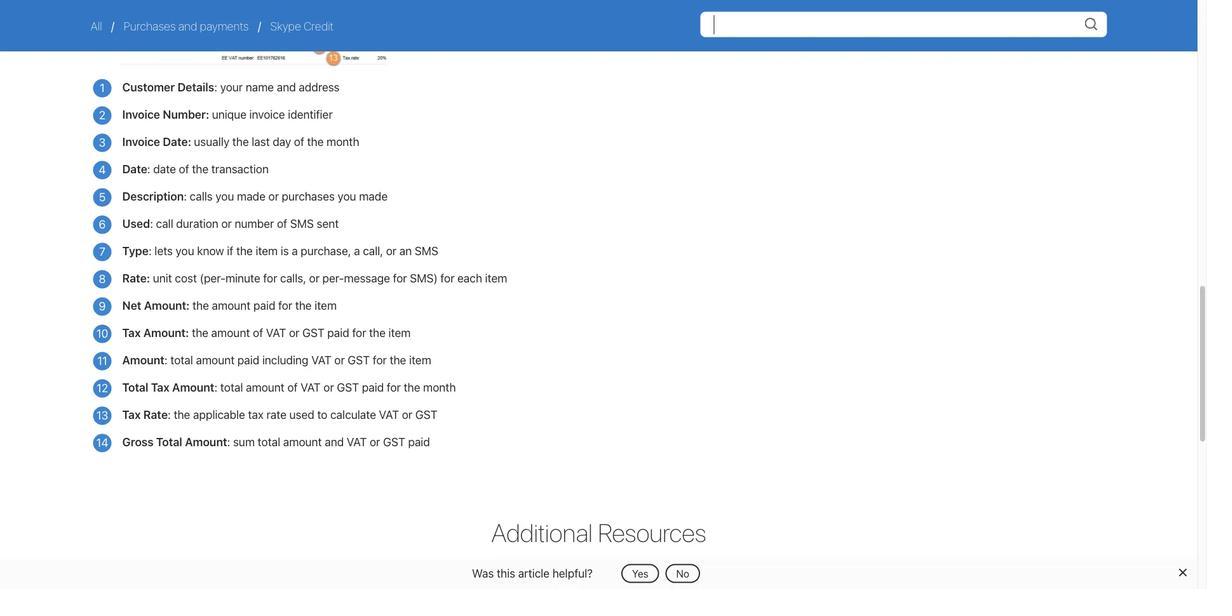 Task type: locate. For each thing, give the bounding box(es) containing it.
total up rate
[[122, 381, 148, 395]]

additional resources
[[492, 518, 707, 548]]

: left your
[[214, 81, 217, 94]]

0 vertical spatial amount:
[[144, 299, 190, 313]]

yes
[[633, 568, 649, 580]]

and
[[178, 19, 197, 33], [277, 81, 296, 94], [325, 436, 344, 450]]

all link
[[91, 19, 105, 33]]

0 vertical spatial total
[[171, 354, 193, 368]]

1 vertical spatial total
[[220, 381, 243, 395]]

1 horizontal spatial and
[[277, 81, 296, 94]]

tax
[[122, 327, 141, 340], [151, 381, 170, 395], [122, 409, 141, 422]]

:
[[214, 81, 217, 94], [147, 163, 150, 176], [184, 190, 187, 204], [150, 217, 153, 231], [149, 245, 152, 258], [165, 354, 168, 368], [215, 381, 218, 395], [168, 409, 171, 422], [227, 436, 230, 450]]

total tax amount : total amount of vat or gst paid for the month
[[122, 381, 456, 395]]

0 horizontal spatial made
[[237, 190, 266, 204]]

unit
[[153, 272, 172, 286]]

of for number
[[277, 217, 287, 231]]

sms)
[[410, 272, 438, 286]]

sms left sent at the left top of the page
[[290, 217, 314, 231]]

2 vertical spatial total
[[258, 436, 280, 450]]

yes button
[[622, 565, 660, 584]]

invoice
[[122, 108, 160, 122], [122, 135, 160, 149]]

paid
[[254, 299, 276, 313], [328, 327, 350, 340], [238, 354, 260, 368], [362, 381, 384, 395], [408, 436, 430, 450]]

an
[[400, 245, 412, 258]]

of
[[294, 135, 304, 149], [179, 163, 189, 176], [277, 217, 287, 231], [253, 327, 263, 340], [288, 381, 298, 395]]

invoice down 'customer'
[[122, 108, 160, 122]]

skype
[[271, 19, 301, 33]]

day
[[273, 135, 291, 149]]

or down "calculate"
[[370, 436, 380, 450]]

and down to
[[325, 436, 344, 450]]

applicable
[[193, 409, 245, 422]]

the
[[233, 135, 249, 149], [307, 135, 324, 149], [192, 163, 209, 176], [236, 245, 253, 258], [193, 299, 209, 313], [295, 299, 312, 313], [192, 327, 209, 340], [369, 327, 386, 340], [390, 354, 406, 368], [404, 381, 420, 395], [174, 409, 190, 422]]

1 horizontal spatial month
[[423, 381, 456, 395]]

purchases
[[282, 190, 335, 204]]

1 vertical spatial total
[[156, 436, 182, 450]]

identifier
[[288, 108, 333, 122]]

invoice for invoice number: unique invoice identifier
[[122, 108, 160, 122]]

calls
[[190, 190, 213, 204]]

gst
[[303, 327, 325, 340], [348, 354, 370, 368], [337, 381, 359, 395], [416, 409, 438, 422], [383, 436, 405, 450]]

or
[[269, 190, 279, 204], [221, 217, 232, 231], [386, 245, 397, 258], [309, 272, 320, 286], [289, 327, 300, 340], [335, 354, 345, 368], [324, 381, 334, 395], [402, 409, 413, 422], [370, 436, 380, 450]]

amount down the net
[[122, 354, 165, 368]]

customer
[[122, 81, 175, 94]]

amount:
[[144, 299, 190, 313], [144, 327, 189, 340]]

customer details : your name and address
[[122, 81, 340, 94]]

amount: for tax amount:
[[144, 327, 189, 340]]

or left per-
[[309, 272, 320, 286]]

or up if
[[221, 217, 232, 231]]

amount down minute
[[212, 299, 251, 313]]

amount for including
[[196, 354, 235, 368]]

of right day at left top
[[294, 135, 304, 149]]

you up sent at the left top of the page
[[338, 190, 356, 204]]

1 vertical spatial and
[[277, 81, 296, 94]]

tax down the net
[[122, 327, 141, 340]]

invoice up date
[[122, 135, 160, 149]]

no
[[677, 568, 690, 580]]

purchases and payments
[[124, 19, 249, 33]]

sent
[[317, 217, 339, 231]]

0 vertical spatial total
[[122, 381, 148, 395]]

tax amount: the amount of vat or gst paid for the item
[[122, 327, 411, 340]]

1 vertical spatial amount
[[172, 381, 215, 395]]

vat right "calculate"
[[379, 409, 399, 422]]

0 horizontal spatial and
[[178, 19, 197, 33]]

total
[[122, 381, 148, 395], [156, 436, 182, 450]]

tax up rate
[[151, 381, 170, 395]]

vat up amount : total amount paid including vat or gst for the item in the bottom left of the page
[[266, 327, 286, 340]]

you for : calls you made or purchases you made
[[216, 190, 234, 204]]

1 horizontal spatial a
[[354, 245, 360, 258]]

used
[[290, 409, 315, 422]]

1 vertical spatial amount:
[[144, 327, 189, 340]]

you for : lets you know if the item is a purchase, a call, or an sms
[[176, 245, 194, 258]]

: left "lets"
[[149, 245, 152, 258]]

skype credit link
[[271, 19, 334, 33]]

last
[[252, 135, 270, 149]]

made
[[237, 190, 266, 204], [359, 190, 388, 204]]

you right calls
[[216, 190, 234, 204]]

dismiss the survey image
[[1178, 568, 1188, 579]]

details
[[178, 81, 214, 94]]

if
[[227, 245, 234, 258]]

: left calls
[[184, 190, 187, 204]]

amount up the applicable
[[196, 354, 235, 368]]

purchases
[[124, 19, 176, 33]]

date:
[[163, 135, 191, 149]]

0 horizontal spatial sms
[[290, 217, 314, 231]]

2 a from the left
[[354, 245, 360, 258]]

amount for for
[[212, 299, 251, 313]]

unique
[[212, 108, 247, 122]]

you right "lets"
[[176, 245, 194, 258]]

0 horizontal spatial a
[[292, 245, 298, 258]]

duration
[[176, 217, 219, 231]]

None text field
[[701, 12, 1108, 37]]

for
[[263, 272, 277, 286], [393, 272, 407, 286], [441, 272, 455, 286], [278, 299, 293, 313], [352, 327, 366, 340], [373, 354, 387, 368], [387, 381, 401, 395]]

or right including
[[335, 354, 345, 368]]

0 vertical spatial month
[[327, 135, 360, 149]]

invoice date: usually the last day of the month
[[122, 135, 360, 149]]

2 invoice from the top
[[122, 135, 160, 149]]

name
[[246, 81, 274, 94]]

amount for total
[[185, 436, 227, 450]]

0 vertical spatial tax
[[122, 327, 141, 340]]

all
[[91, 19, 105, 33]]

including
[[262, 354, 309, 368]]

a left call,
[[354, 245, 360, 258]]

vat
[[266, 327, 286, 340], [312, 354, 332, 368], [301, 381, 321, 395], [379, 409, 399, 422], [347, 436, 367, 450]]

0 horizontal spatial total
[[122, 381, 148, 395]]

total
[[171, 354, 193, 368], [220, 381, 243, 395], [258, 436, 280, 450]]

or right "calculate"
[[402, 409, 413, 422]]

1 horizontal spatial you
[[216, 190, 234, 204]]

of up amount : total amount paid including vat or gst for the item in the bottom left of the page
[[253, 327, 263, 340]]

you
[[216, 190, 234, 204], [338, 190, 356, 204], [176, 245, 194, 258]]

0 vertical spatial sms
[[290, 217, 314, 231]]

a
[[292, 245, 298, 258], [354, 245, 360, 258]]

1 vertical spatial sms
[[415, 245, 439, 258]]

2 vertical spatial tax
[[122, 409, 141, 422]]

amount: for net amount:
[[144, 299, 190, 313]]

total down rate
[[156, 436, 182, 450]]

and right name
[[277, 81, 296, 94]]

date : date of the transaction
[[122, 163, 269, 176]]

2 horizontal spatial total
[[258, 436, 280, 450]]

a right is
[[292, 245, 298, 258]]

and left payments
[[178, 19, 197, 33]]

rate
[[144, 409, 168, 422]]

vat up used
[[301, 381, 321, 395]]

: left date
[[147, 163, 150, 176]]

cost
[[175, 272, 197, 286]]

2 vertical spatial and
[[325, 436, 344, 450]]

amount down net amount: the amount paid for the item
[[211, 327, 250, 340]]

of down including
[[288, 381, 298, 395]]

sms
[[290, 217, 314, 231], [415, 245, 439, 258]]

of for day
[[294, 135, 304, 149]]

0 vertical spatial invoice
[[122, 108, 160, 122]]

1 horizontal spatial made
[[359, 190, 388, 204]]

made up call,
[[359, 190, 388, 204]]

0 horizontal spatial total
[[171, 354, 193, 368]]

rate
[[267, 409, 287, 422]]

amount down the applicable
[[185, 436, 227, 450]]

tax left rate
[[122, 409, 141, 422]]

was
[[472, 567, 494, 581]]

1 horizontal spatial total
[[220, 381, 243, 395]]

rate: unit cost (per-minute for calls, or per-message for sms) for each item
[[122, 272, 508, 286]]

used : call duration or number of sms sent
[[122, 217, 339, 231]]

made up number
[[237, 190, 266, 204]]

vat right including
[[312, 354, 332, 368]]

sms right an
[[415, 245, 439, 258]]

no button
[[666, 565, 701, 584]]

of up the type : lets you know if the item is a purchase, a call, or an sms
[[277, 217, 287, 231]]

0 horizontal spatial you
[[176, 245, 194, 258]]

to
[[317, 409, 328, 422]]

1 vertical spatial invoice
[[122, 135, 160, 149]]

resources
[[598, 518, 707, 548]]

calls,
[[280, 272, 306, 286]]

1 invoice from the top
[[122, 108, 160, 122]]

amount up the applicable
[[172, 381, 215, 395]]

each
[[458, 272, 483, 286]]

amount for vat
[[211, 327, 250, 340]]

amount
[[212, 299, 251, 313], [211, 327, 250, 340], [196, 354, 235, 368], [246, 381, 285, 395], [283, 436, 322, 450]]

month
[[327, 135, 360, 149], [423, 381, 456, 395]]

item
[[256, 245, 278, 258], [485, 272, 508, 286], [315, 299, 337, 313], [389, 327, 411, 340], [409, 354, 432, 368]]

usually
[[194, 135, 230, 149]]

2 vertical spatial amount
[[185, 436, 227, 450]]



Task type: vqa. For each thing, say whether or not it's contained in the screenshot.
J link
no



Task type: describe. For each thing, give the bounding box(es) containing it.
amount : total amount paid including vat or gst for the item
[[122, 354, 432, 368]]

amount up tax
[[246, 381, 285, 395]]

tax for tax rate
[[122, 409, 141, 422]]

invoice
[[250, 108, 285, 122]]

: up the applicable
[[215, 381, 218, 395]]

number
[[235, 217, 274, 231]]

used
[[122, 217, 150, 231]]

1 made from the left
[[237, 190, 266, 204]]

is
[[281, 245, 289, 258]]

of for amount
[[288, 381, 298, 395]]

vat down "calculate"
[[347, 436, 367, 450]]

: left sum
[[227, 436, 230, 450]]

sum
[[233, 436, 255, 450]]

or up number
[[269, 190, 279, 204]]

net
[[122, 299, 141, 313]]

tax rate : the applicable tax rate used to calculate vat or gst
[[122, 409, 438, 422]]

know
[[197, 245, 224, 258]]

number:
[[163, 108, 209, 122]]

: left the applicable
[[168, 409, 171, 422]]

minute
[[226, 272, 261, 286]]

0 horizontal spatial month
[[327, 135, 360, 149]]

address
[[299, 81, 340, 94]]

tax
[[248, 409, 264, 422]]

or up to
[[324, 381, 334, 395]]

2 horizontal spatial you
[[338, 190, 356, 204]]

(per-
[[200, 272, 226, 286]]

this
[[497, 567, 516, 581]]

call
[[156, 217, 173, 231]]

gross total amount : sum total amount and vat or gst paid
[[122, 436, 430, 450]]

your
[[220, 81, 243, 94]]

1 vertical spatial tax
[[151, 381, 170, 395]]

purchases and payments link
[[124, 19, 249, 33]]

amount down used
[[283, 436, 322, 450]]

was this article helpful?
[[472, 567, 593, 581]]

2 horizontal spatial and
[[325, 436, 344, 450]]

gross
[[122, 436, 154, 450]]

rate:
[[122, 272, 150, 286]]

of right date
[[179, 163, 189, 176]]

type : lets you know if the item is a purchase, a call, or an sms
[[122, 245, 439, 258]]

1 horizontal spatial total
[[156, 436, 182, 450]]

or left an
[[386, 245, 397, 258]]

1 vertical spatial month
[[423, 381, 456, 395]]

or up including
[[289, 327, 300, 340]]

date
[[122, 163, 147, 176]]

purchase,
[[301, 245, 351, 258]]

2 made from the left
[[359, 190, 388, 204]]

amount for tax
[[172, 381, 215, 395]]

tax for tax amount:
[[122, 327, 141, 340]]

per-
[[323, 272, 344, 286]]

payments
[[200, 19, 249, 33]]

date
[[153, 163, 176, 176]]

helpful?
[[553, 567, 593, 581]]

1 a from the left
[[292, 245, 298, 258]]

invoice number: unique invoice identifier
[[122, 108, 333, 122]]

type
[[122, 245, 149, 258]]

lets
[[155, 245, 173, 258]]

message
[[344, 272, 390, 286]]

net amount: the amount paid for the item
[[122, 299, 337, 313]]

description : calls you made or purchases you made
[[122, 190, 388, 204]]

additional
[[492, 518, 593, 548]]

credit
[[304, 19, 334, 33]]

invoice for invoice date: usually the last day of the month
[[122, 135, 160, 149]]

article
[[519, 567, 550, 581]]

calculate
[[331, 409, 376, 422]]

description
[[122, 190, 184, 204]]

call,
[[363, 245, 383, 258]]

transaction
[[212, 163, 269, 176]]

: up rate
[[165, 354, 168, 368]]

skype credit
[[271, 19, 334, 33]]

0 vertical spatial and
[[178, 19, 197, 33]]

1 horizontal spatial sms
[[415, 245, 439, 258]]

: left call
[[150, 217, 153, 231]]

0 vertical spatial amount
[[122, 354, 165, 368]]



